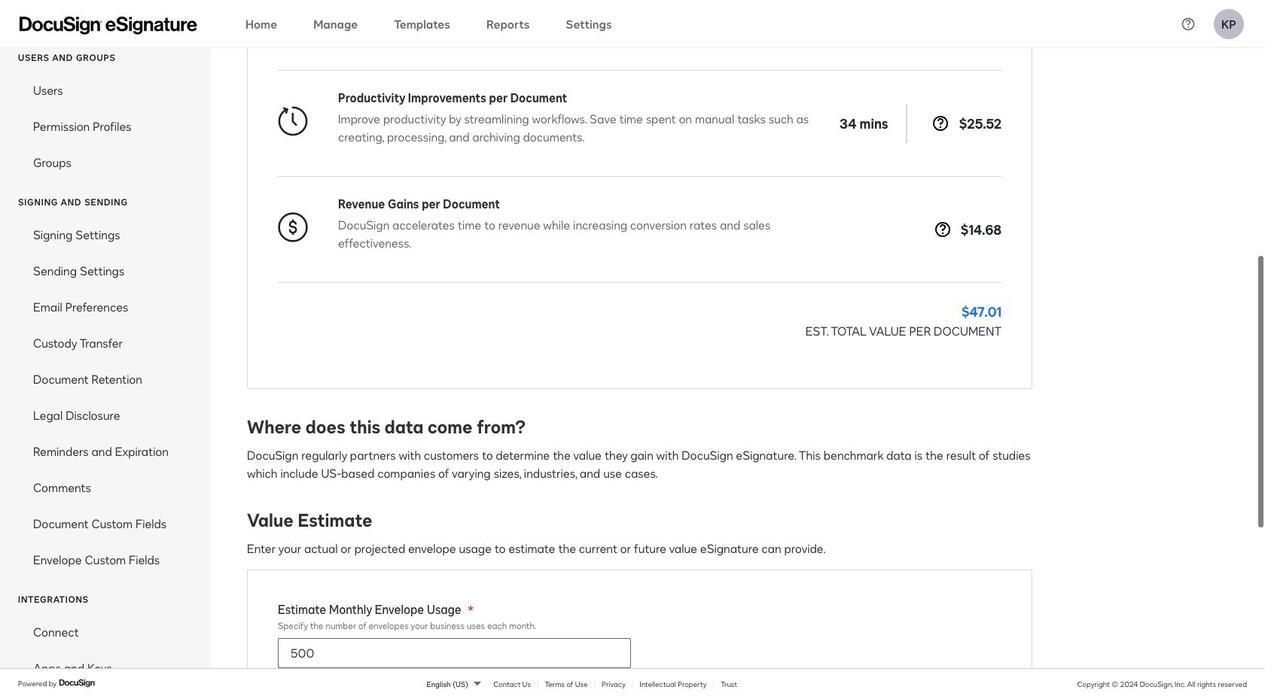Task type: describe. For each thing, give the bounding box(es) containing it.
signing and sending element
[[0, 217, 211, 579]]

docusign image
[[59, 678, 97, 690]]



Task type: vqa. For each thing, say whether or not it's contained in the screenshot.
DocuSign Admin image
yes



Task type: locate. For each thing, give the bounding box(es) containing it.
docusign admin image
[[20, 16, 197, 34]]

users and groups element
[[0, 72, 211, 181]]

integrations element
[[0, 615, 211, 700]]

revenue gains per document image
[[278, 212, 308, 243]]

productivity improvements per document image
[[278, 106, 308, 136]]

None number field
[[279, 640, 630, 668]]



